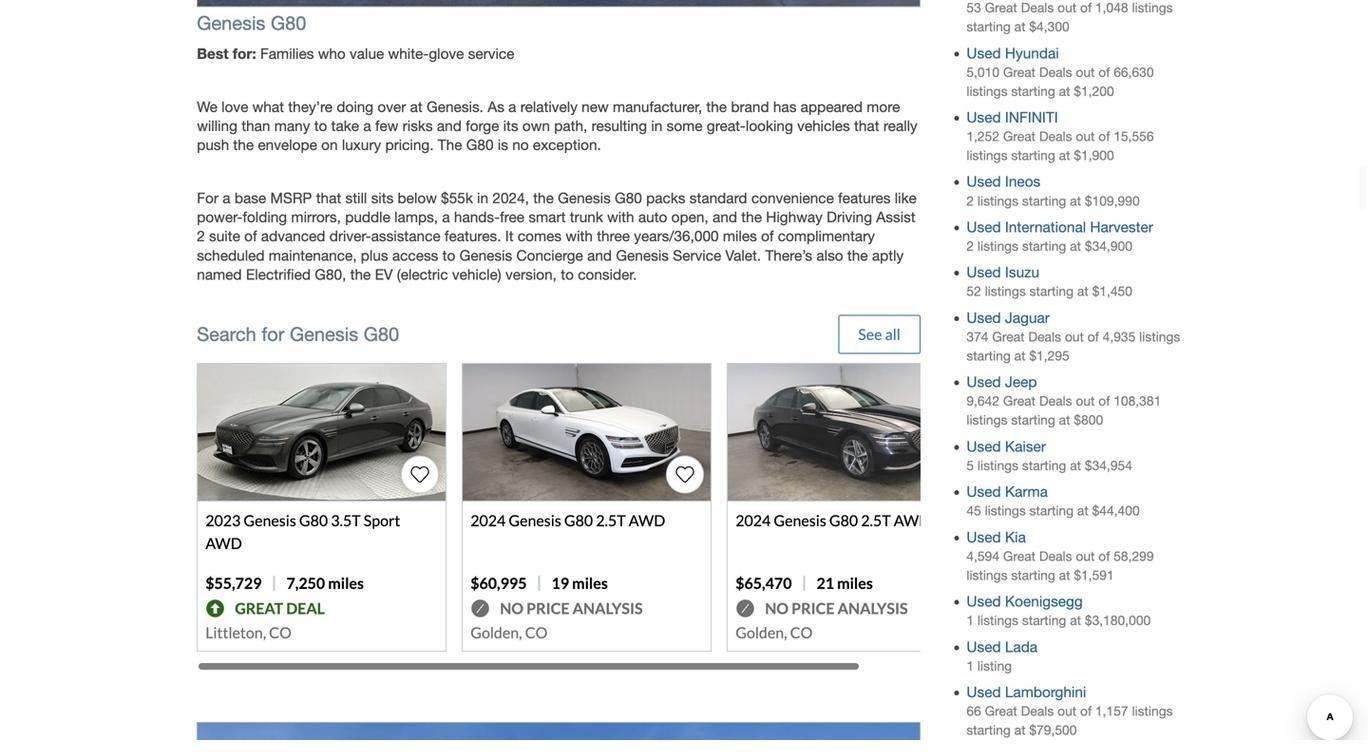 Task type: locate. For each thing, give the bounding box(es) containing it.
starting
[[967, 19, 1011, 34], [1011, 83, 1056, 99], [1011, 148, 1056, 163], [1022, 193, 1066, 208], [1022, 238, 1066, 254], [1030, 284, 1074, 299], [967, 348, 1011, 363], [1011, 413, 1056, 428], [1022, 458, 1066, 473], [1030, 503, 1074, 518], [1011, 568, 1056, 583], [1022, 613, 1066, 628], [967, 723, 1011, 738]]

2 price from the left
[[792, 599, 835, 618]]

used up used isuzu link
[[967, 219, 1001, 236]]

really
[[884, 117, 918, 134]]

listings right 1,048
[[1132, 0, 1173, 15]]

9,642
[[967, 394, 1000, 409]]

g80 down ev
[[364, 323, 399, 345]]

2 horizontal spatial co
[[790, 623, 813, 642]]

deals down hyundai
[[1039, 64, 1072, 80]]

0 horizontal spatial awd
[[205, 534, 242, 552]]

9 used from the top
[[967, 483, 1001, 500]]

driving
[[827, 209, 872, 226]]

0 horizontal spatial 2.5t
[[596, 511, 626, 530]]

used kaiser 5 listings starting at $34,954
[[967, 438, 1133, 473]]

2 no from the left
[[765, 599, 789, 618]]

of for used infiniti
[[1099, 129, 1110, 144]]

10 used from the top
[[967, 529, 1001, 546]]

and up consider.
[[587, 247, 612, 264]]

1 no price analysis from the left
[[500, 599, 643, 618]]

out inside 9,642 great deals out of 108,381 listings starting at
[[1076, 394, 1095, 409]]

deals up $4,300
[[1021, 0, 1054, 15]]

at up used hyundai link
[[1015, 19, 1026, 34]]

littleton,
[[205, 623, 266, 642]]

no price analysis down "21 miles"
[[765, 599, 908, 618]]

at inside '5,010 great deals out of 66,630 listings starting at'
[[1059, 83, 1070, 99]]

0 vertical spatial to
[[314, 117, 327, 134]]

starting down isuzu
[[1030, 284, 1074, 299]]

listings down used kaiser "link"
[[978, 458, 1019, 473]]

0 horizontal spatial analysis
[[573, 599, 643, 618]]

used for used international harvester 2 listings starting at $34,900
[[967, 219, 1001, 236]]

great down used hyundai link
[[1003, 64, 1036, 80]]

starting inside used ineos 2 listings starting at $109,990
[[1022, 193, 1066, 208]]

of left 1,048
[[1080, 0, 1092, 15]]

g80 up "21 miles"
[[829, 511, 858, 530]]

at left $800
[[1059, 413, 1070, 428]]

starting inside 4,594 great deals out of 58,299 listings starting at
[[1011, 568, 1056, 583]]

concierge
[[516, 247, 583, 264]]

features.
[[445, 228, 501, 245]]

0 horizontal spatial golden, co
[[471, 623, 548, 642]]

$1,200
[[1074, 83, 1114, 99]]

deals down lamborghini
[[1021, 704, 1054, 719]]

listings inside used kaiser 5 listings starting at $34,954
[[978, 458, 1019, 473]]

2 co from the left
[[525, 623, 548, 642]]

great inside 1,252 great deals out of 15,556 listings starting at
[[1003, 129, 1036, 144]]

deals inside "66 great deals out of 1,157 listings starting at"
[[1021, 704, 1054, 719]]

starting inside used international harvester 2 listings starting at $34,900
[[1022, 238, 1066, 254]]

relatively
[[520, 98, 578, 115]]

and up the
[[437, 117, 462, 134]]

genesis right for
[[290, 323, 358, 345]]

2.5t for 21 miles
[[861, 511, 891, 530]]

2 2024 genesis g80 2.5t awd image from the left
[[728, 364, 976, 501]]

used up listing
[[967, 638, 1001, 655]]

assist
[[876, 209, 916, 226]]

1 horizontal spatial co
[[525, 623, 548, 642]]

scheduled
[[197, 247, 265, 264]]

2 2024 from the left
[[736, 511, 771, 530]]

5 used from the top
[[967, 264, 1001, 281]]

deals inside 374 great deals out of 4,935 listings starting at
[[1028, 329, 1061, 344]]

used kia link
[[967, 529, 1026, 546]]

of inside 1,252 great deals out of 15,556 listings starting at
[[1099, 129, 1110, 144]]

2 horizontal spatial awd
[[894, 511, 931, 530]]

see all link
[[838, 315, 921, 354]]

of for used lamborghini
[[1080, 704, 1092, 719]]

at left '$1,900'
[[1059, 148, 1070, 163]]

trunk
[[570, 209, 603, 226]]

and down standard
[[713, 209, 737, 226]]

electrified
[[246, 266, 311, 283]]

koenigsegg
[[1005, 593, 1083, 610]]

used for used koenigsegg 1 listings starting at $3,180,000
[[967, 593, 1001, 610]]

2023 genesis g80 3.5t sport awd
[[205, 511, 400, 552]]

starting inside "66 great deals out of 1,157 listings starting at"
[[967, 723, 1011, 738]]

in down manufacturer,
[[651, 117, 663, 134]]

deals inside 9,642 great deals out of 108,381 listings starting at
[[1039, 394, 1072, 409]]

2024 up '$60,995'
[[471, 511, 506, 530]]

used for used isuzu 52 listings starting at $1,450
[[967, 264, 1001, 281]]

deals inside '5,010 great deals out of 66,630 listings starting at'
[[1039, 64, 1072, 80]]

0 horizontal spatial in
[[477, 190, 489, 207]]

listings inside used karma 45 listings starting at $44,400
[[985, 503, 1026, 518]]

1 inside used lada 1 listing
[[967, 658, 974, 674]]

deals down the infiniti
[[1039, 129, 1072, 144]]

out inside 53 great deals out of 1,048 listings starting at
[[1058, 0, 1077, 15]]

used karma 45 listings starting at $44,400
[[967, 483, 1140, 518]]

and inside we love what they're doing over at genesis. as a relatively new manufacturer, the brand has appeared more willing than many to take a few risks and forge its own path, resulting in some great-looking vehicles that really push the envelope on luxury pricing. the g80 is no exception.
[[437, 117, 462, 134]]

2024 genesis g80 2.5t awd image
[[463, 364, 711, 501], [728, 364, 976, 501]]

risks
[[403, 117, 433, 134]]

used inside used karma 45 listings starting at $44,400
[[967, 483, 1001, 500]]

great
[[235, 599, 283, 618]]

13 used from the top
[[967, 684, 1001, 701]]

at up jeep
[[1015, 348, 1026, 363]]

great inside 4,594 great deals out of 58,299 listings starting at
[[1003, 549, 1036, 564]]

no down $65,470
[[765, 599, 789, 618]]

4 used from the top
[[967, 219, 1001, 236]]

3 co from the left
[[790, 623, 813, 642]]

plus
[[361, 247, 388, 264]]

1 vertical spatial and
[[713, 209, 737, 226]]

4,594 great deals out of 58,299 listings starting at
[[967, 549, 1154, 583]]

used lamborghini
[[967, 684, 1086, 701]]

0 horizontal spatial no
[[500, 599, 524, 618]]

1 horizontal spatial analysis
[[838, 599, 908, 618]]

no price analysis down the 19 miles
[[500, 599, 643, 618]]

0 vertical spatial that
[[854, 117, 879, 134]]

2 left the suite
[[197, 228, 205, 245]]

66
[[967, 704, 981, 719]]

highway
[[766, 209, 823, 226]]

out inside "66 great deals out of 1,157 listings starting at"
[[1058, 704, 1077, 719]]

that down the more
[[854, 117, 879, 134]]

best
[[197, 44, 229, 62]]

glove
[[429, 45, 464, 62]]

1 horizontal spatial golden,
[[736, 623, 787, 642]]

used for used karma 45 listings starting at $44,400
[[967, 483, 1001, 500]]

consider.
[[578, 266, 637, 283]]

0 horizontal spatial 2024 genesis g80 2.5t awd image
[[463, 364, 711, 501]]

0 horizontal spatial 2024 genesis g80 2.5t awd
[[471, 511, 665, 530]]

the down standard
[[741, 209, 762, 226]]

1 price from the left
[[527, 599, 570, 618]]

$65,470
[[736, 574, 792, 592]]

genesis down three at the top left of page
[[616, 247, 669, 264]]

with down trunk at the top of page
[[566, 228, 593, 245]]

that up 'mirrors,'
[[316, 190, 341, 207]]

starting down 'koenigsegg'
[[1022, 613, 1066, 628]]

co for 19
[[525, 623, 548, 642]]

1 vertical spatial that
[[316, 190, 341, 207]]

53
[[967, 0, 981, 15]]

of up '$1,900'
[[1099, 129, 1110, 144]]

out inside '5,010 great deals out of 66,630 listings starting at'
[[1076, 64, 1095, 80]]

1 co from the left
[[269, 623, 292, 642]]

at left $44,400
[[1077, 503, 1089, 518]]

out up $79,500
[[1058, 704, 1077, 719]]

what
[[252, 98, 284, 115]]

0 horizontal spatial 2024
[[471, 511, 506, 530]]

1 vertical spatial 1
[[967, 658, 974, 674]]

0 horizontal spatial co
[[269, 623, 292, 642]]

co for 21
[[790, 623, 813, 642]]

12 used from the top
[[967, 638, 1001, 655]]

at left $1,450
[[1077, 284, 1089, 299]]

used inside used isuzu 52 listings starting at $1,450
[[967, 264, 1001, 281]]

in up the hands-
[[477, 190, 489, 207]]

miles right 21
[[837, 574, 873, 592]]

of up $1,591
[[1099, 549, 1110, 564]]

1 horizontal spatial no price analysis
[[765, 599, 908, 618]]

for
[[262, 323, 285, 345]]

listings up the used lada link
[[978, 613, 1019, 628]]

few
[[375, 117, 399, 134]]

a right for
[[223, 190, 230, 207]]

out for kia
[[1076, 549, 1095, 564]]

brand
[[731, 98, 769, 115]]

0 horizontal spatial no price analysis
[[500, 599, 643, 618]]

of inside 9,642 great deals out of 108,381 listings starting at
[[1099, 394, 1110, 409]]

as
[[488, 98, 504, 115]]

g80 up auto
[[615, 190, 642, 207]]

1 horizontal spatial 2024 genesis g80 2.5t awd
[[736, 511, 931, 530]]

used up 4,594
[[967, 529, 1001, 546]]

access
[[392, 247, 438, 264]]

no
[[512, 136, 529, 153]]

isuzu
[[1005, 264, 1040, 281]]

5,010
[[967, 64, 1000, 80]]

of for used kia
[[1099, 549, 1110, 564]]

used up 5,010 at the right top
[[967, 44, 1001, 62]]

of left the 1,157
[[1080, 704, 1092, 719]]

2 horizontal spatial to
[[561, 266, 574, 283]]

with up three at the top left of page
[[607, 209, 634, 226]]

resulting
[[592, 117, 647, 134]]

used inside used lada 1 listing
[[967, 638, 1001, 655]]

1 horizontal spatial and
[[587, 247, 612, 264]]

out inside 4,594 great deals out of 58,299 listings starting at
[[1076, 549, 1095, 564]]

out inside 1,252 great deals out of 15,556 listings starting at
[[1076, 129, 1095, 144]]

1 2.5t from the left
[[596, 511, 626, 530]]

envelope
[[258, 136, 317, 153]]

0 horizontal spatial golden,
[[471, 623, 522, 642]]

at left $1,200
[[1059, 83, 1070, 99]]

2.5t for 19 miles
[[596, 511, 626, 530]]

2 golden, from the left
[[736, 623, 787, 642]]

exception.
[[533, 136, 601, 153]]

0 horizontal spatial to
[[314, 117, 327, 134]]

the up smart
[[533, 190, 554, 207]]

at left $34,954
[[1070, 458, 1081, 473]]

1 horizontal spatial awd
[[629, 511, 665, 530]]

0 vertical spatial in
[[651, 117, 663, 134]]

2 2024 genesis g80 2.5t awd from the left
[[736, 511, 931, 530]]

used inside used ineos 2 listings starting at $109,990
[[967, 173, 1001, 190]]

of inside 374 great deals out of 4,935 listings starting at
[[1088, 329, 1099, 344]]

comes
[[518, 228, 562, 245]]

used inside used kaiser 5 listings starting at $34,954
[[967, 438, 1001, 455]]

6 used from the top
[[967, 309, 1001, 326]]

out up $1,295
[[1065, 329, 1084, 344]]

1 horizontal spatial no
[[765, 599, 789, 618]]

used up the 374
[[967, 309, 1001, 326]]

used up 9,642
[[967, 374, 1001, 391]]

2024 genesis g80 2.5t awd up '19'
[[471, 511, 665, 530]]

starting up kaiser
[[1011, 413, 1056, 428]]

7,250
[[286, 574, 325, 592]]

miles for 19 miles
[[572, 574, 608, 592]]

used hyundai
[[967, 44, 1059, 62]]

great down used jaguar in the right of the page
[[992, 329, 1025, 344]]

0 horizontal spatial with
[[566, 228, 593, 245]]

374 great deals out of 4,935 listings starting at
[[967, 329, 1180, 363]]

1 2024 from the left
[[471, 511, 506, 530]]

manufacturer,
[[613, 98, 702, 115]]

price down '19'
[[527, 599, 570, 618]]

9,642 great deals out of 108,381 listings starting at
[[967, 394, 1161, 428]]

analysis down "21 miles"
[[838, 599, 908, 618]]

international
[[1005, 219, 1086, 236]]

2 used from the top
[[967, 109, 1001, 126]]

1 vertical spatial in
[[477, 190, 489, 207]]

miles
[[723, 228, 757, 245], [328, 574, 364, 592], [572, 574, 608, 592], [837, 574, 873, 592]]

harvester
[[1090, 219, 1153, 236]]

used inside used international harvester 2 listings starting at $34,900
[[967, 219, 1001, 236]]

msrp
[[270, 190, 312, 207]]

at down 'koenigsegg'
[[1070, 613, 1081, 628]]

1 horizontal spatial in
[[651, 117, 663, 134]]

golden, co for $65,470
[[736, 623, 813, 642]]

2 1 from the top
[[967, 658, 974, 674]]

45
[[967, 503, 981, 518]]

1 1 from the top
[[967, 613, 974, 628]]

g80 left 3.5t
[[299, 511, 328, 530]]

11 used from the top
[[967, 593, 1001, 610]]

to inside we love what they're doing over at genesis. as a relatively new manufacturer, the brand has appeared more willing than many to take a few risks and forge its own path, resulting in some great-looking vehicles that really push the envelope on luxury pricing. the g80 is no exception.
[[314, 117, 327, 134]]

1 horizontal spatial 2.5t
[[861, 511, 891, 530]]

1 golden, from the left
[[471, 623, 522, 642]]

starting inside 374 great deals out of 4,935 listings starting at
[[967, 348, 1011, 363]]

2024 up $65,470
[[736, 511, 771, 530]]

co down great deal
[[269, 623, 292, 642]]

great right 53
[[985, 0, 1017, 15]]

1 for used lada
[[967, 658, 974, 674]]

of inside 4,594 great deals out of 58,299 listings starting at
[[1099, 549, 1110, 564]]

listings down 4,594
[[967, 568, 1008, 583]]

also
[[817, 247, 843, 264]]

maintenance,
[[269, 247, 357, 264]]

see all
[[858, 325, 901, 343]]

8 used from the top
[[967, 438, 1001, 455]]

lamps,
[[394, 209, 438, 226]]

at up used international harvester link
[[1070, 193, 1081, 208]]

1 used from the top
[[967, 44, 1001, 62]]

of left 4,935
[[1088, 329, 1099, 344]]

2024 for $60,995
[[471, 511, 506, 530]]

power-
[[197, 209, 243, 226]]

1 left listing
[[967, 658, 974, 674]]

$55,729
[[205, 574, 262, 592]]

1 horizontal spatial golden, co
[[736, 623, 813, 642]]

1 inside used koenigsegg 1 listings starting at $3,180,000
[[967, 613, 974, 628]]

1 analysis from the left
[[573, 599, 643, 618]]

great for infiniti
[[1003, 129, 1036, 144]]

analysis
[[573, 599, 643, 618], [838, 599, 908, 618]]

2 vertical spatial to
[[561, 266, 574, 283]]

to down concierge
[[561, 266, 574, 283]]

3.5t
[[331, 511, 361, 530]]

price for 19 miles
[[527, 599, 570, 618]]

sport
[[364, 511, 400, 530]]

0 vertical spatial and
[[437, 117, 462, 134]]

starting up "international" on the right top
[[1022, 193, 1066, 208]]

they're
[[288, 98, 333, 115]]

listings inside used international harvester 2 listings starting at $34,900
[[978, 238, 1019, 254]]

co down $65,470
[[790, 623, 813, 642]]

2024 honda accord hybrid image
[[197, 722, 921, 740]]

price down 21
[[792, 599, 835, 618]]

great down jeep
[[1003, 394, 1036, 409]]

listings right 4,935
[[1139, 329, 1180, 344]]

awd inside the 2023 genesis g80 3.5t sport awd
[[205, 534, 242, 552]]

of inside '5,010 great deals out of 66,630 listings starting at'
[[1099, 64, 1110, 80]]

2 2.5t from the left
[[861, 511, 891, 530]]

2024 for $65,470
[[736, 511, 771, 530]]

to up on
[[314, 117, 327, 134]]

golden, co down $65,470
[[736, 623, 813, 642]]

0 horizontal spatial that
[[316, 190, 341, 207]]

the
[[706, 98, 727, 115], [233, 136, 254, 153], [533, 190, 554, 207], [741, 209, 762, 226], [847, 247, 868, 264], [350, 266, 371, 283]]

2024 genesis g80 2.5t awd image for 19
[[463, 364, 711, 501]]

no price analysis for 19
[[500, 599, 643, 618]]

at inside we love what they're doing over at genesis. as a relatively new manufacturer, the brand has appeared more willing than many to take a few risks and forge its own path, resulting in some great-looking vehicles that really push the envelope on luxury pricing. the g80 is no exception.
[[410, 98, 423, 115]]

2 no price analysis from the left
[[765, 599, 908, 618]]

deals up 'koenigsegg'
[[1039, 549, 1072, 564]]

1
[[967, 613, 974, 628], [967, 658, 974, 674]]

in inside the for a base msrp that still sits below $55k in 2024, the genesis g80 packs standard convenience features like power-folding mirrors, puddle lamps, a hands-free smart trunk with auto open, and the highway driving assist 2 suite of advanced driver-assistance features. it comes with three years/36,000 miles of complimentary scheduled maintenance, plus access to genesis concierge and genesis service valet. there's also the aptly named electrified g80, the ev (electric vehicle) version, to consider.
[[477, 190, 489, 207]]

1 horizontal spatial price
[[792, 599, 835, 618]]

2.5t up "21 miles"
[[861, 511, 891, 530]]

deals down $1,295
[[1039, 394, 1072, 409]]

0 vertical spatial 1
[[967, 613, 974, 628]]

listings inside "66 great deals out of 1,157 listings starting at"
[[1132, 704, 1173, 719]]

starting down 53
[[967, 19, 1011, 34]]

at inside 1,252 great deals out of 15,556 listings starting at
[[1059, 148, 1070, 163]]

love
[[222, 98, 248, 115]]

driver-
[[329, 228, 371, 245]]

great inside '5,010 great deals out of 66,630 listings starting at'
[[1003, 64, 1036, 80]]

listings down used ineos 'link'
[[978, 193, 1019, 208]]

great inside "66 great deals out of 1,157 listings starting at"
[[985, 704, 1017, 719]]

listings inside 1,252 great deals out of 15,556 listings starting at
[[967, 148, 1008, 163]]

$34,954
[[1085, 458, 1133, 473]]

7 used from the top
[[967, 374, 1001, 391]]

3 used from the top
[[967, 173, 1001, 190]]

0 horizontal spatial price
[[527, 599, 570, 618]]

used kia
[[967, 529, 1026, 546]]

value
[[350, 45, 384, 62]]

deals for used jaguar
[[1028, 329, 1061, 344]]

listing
[[978, 658, 1012, 674]]

starting down the 66
[[967, 723, 1011, 738]]

all
[[885, 325, 901, 343]]

$1,900
[[1074, 148, 1114, 163]]

1 horizontal spatial 2024 genesis g80 2.5t awd image
[[728, 364, 976, 501]]

named
[[197, 266, 242, 283]]

2.5t
[[596, 511, 626, 530], [861, 511, 891, 530]]

sits
[[371, 190, 394, 207]]

1 golden, co from the left
[[471, 623, 548, 642]]

1 horizontal spatial 2024
[[736, 511, 771, 530]]

1 no from the left
[[500, 599, 524, 618]]

out for jaguar
[[1065, 329, 1084, 344]]

2024 genesis g80 2.5t awd
[[471, 511, 665, 530], [736, 511, 931, 530]]

1 horizontal spatial with
[[607, 209, 634, 226]]

of for used jaguar
[[1088, 329, 1099, 344]]

1 2024 genesis g80 2.5t awd from the left
[[471, 511, 665, 530]]

used for used ineos 2 listings starting at $109,990
[[967, 173, 1001, 190]]

luxury
[[342, 136, 381, 153]]

2 inside used ineos 2 listings starting at $109,990
[[967, 193, 974, 208]]

price for 21 miles
[[792, 599, 835, 618]]

genesis up vehicle)
[[460, 247, 512, 264]]

1,048
[[1096, 0, 1128, 15]]

used lada link
[[967, 638, 1038, 655]]

used inside used koenigsegg 1 listings starting at $3,180,000
[[967, 593, 1001, 610]]

great for jeep
[[1003, 394, 1036, 409]]

2 vertical spatial and
[[587, 247, 612, 264]]

of for used hyundai
[[1099, 64, 1110, 80]]

1 horizontal spatial that
[[854, 117, 879, 134]]

0 vertical spatial with
[[607, 209, 634, 226]]

miles right 7,250
[[328, 574, 364, 592]]

out up $4,300
[[1058, 0, 1077, 15]]

deals inside 1,252 great deals out of 15,556 listings starting at
[[1039, 129, 1072, 144]]

of inside "66 great deals out of 1,157 listings starting at"
[[1080, 704, 1092, 719]]

2 analysis from the left
[[838, 599, 908, 618]]

genesis up trunk at the top of page
[[558, 190, 611, 207]]

2 horizontal spatial and
[[713, 209, 737, 226]]

out inside 374 great deals out of 4,935 listings starting at
[[1065, 329, 1084, 344]]

2 golden, co from the left
[[736, 623, 813, 642]]

great for kia
[[1003, 549, 1036, 564]]

pricing.
[[385, 136, 434, 153]]

great inside 374 great deals out of 4,935 listings starting at
[[992, 329, 1025, 344]]

miles for 7,250 miles
[[328, 574, 364, 592]]

at left $79,500
[[1015, 723, 1026, 738]]

starting up the used koenigsegg link
[[1011, 568, 1056, 583]]

2 down used ineos 'link'
[[967, 193, 974, 208]]

1 2024 genesis g80 2.5t awd image from the left
[[463, 364, 711, 501]]

genesis up 21
[[774, 511, 826, 530]]

0 horizontal spatial and
[[437, 117, 462, 134]]

great deal
[[235, 599, 325, 618]]

g80 inside we love what they're doing over at genesis. as a relatively new manufacturer, the brand has appeared more willing than many to take a few risks and forge its own path, resulting in some great-looking vehicles that really push the envelope on luxury pricing. the g80 is no exception.
[[466, 136, 494, 153]]

deals inside 4,594 great deals out of 58,299 listings starting at
[[1039, 549, 1072, 564]]

2 up used isuzu link
[[967, 238, 974, 254]]

genesis inside the 2023 genesis g80 3.5t sport awd
[[244, 511, 296, 530]]

great inside 9,642 great deals out of 108,381 listings starting at
[[1003, 394, 1036, 409]]

of down folding
[[244, 228, 257, 245]]

used international harvester 2 listings starting at $34,900
[[967, 219, 1153, 254]]

used left the ineos in the top right of the page
[[967, 173, 1001, 190]]

1 vertical spatial to
[[442, 247, 455, 264]]



Task type: vqa. For each thing, say whether or not it's contained in the screenshot.
1,122
no



Task type: describe. For each thing, give the bounding box(es) containing it.
appeared
[[801, 98, 863, 115]]

used koenigsegg link
[[967, 593, 1083, 610]]

out for jeep
[[1076, 394, 1095, 409]]

starting inside '5,010 great deals out of 66,630 listings starting at'
[[1011, 83, 1056, 99]]

used ineos link
[[967, 173, 1041, 190]]

of up there's on the top right
[[761, 228, 774, 245]]

vehicles
[[797, 117, 850, 134]]

families
[[260, 45, 314, 62]]

used isuzu link
[[967, 264, 1040, 281]]

suite
[[209, 228, 240, 245]]

g80 inside the 2023 genesis g80 3.5t sport awd
[[299, 511, 328, 530]]

hyundai
[[1005, 44, 1059, 62]]

kaiser
[[1005, 438, 1046, 455]]

deals for used hyundai
[[1039, 64, 1072, 80]]

for
[[197, 190, 219, 207]]

infiniti
[[1005, 109, 1058, 126]]

at inside 4,594 great deals out of 58,299 listings starting at
[[1059, 568, 1070, 583]]

$3,180,000
[[1085, 613, 1151, 628]]

the right also
[[847, 247, 868, 264]]

out for infiniti
[[1076, 129, 1095, 144]]

deals inside 53 great deals out of 1,048 listings starting at
[[1021, 0, 1054, 15]]

forge
[[466, 117, 499, 134]]

of for used jeep
[[1099, 394, 1110, 409]]

2 inside used international harvester 2 listings starting at $34,900
[[967, 238, 974, 254]]

great inside 53 great deals out of 1,048 listings starting at
[[985, 0, 1017, 15]]

ev
[[375, 266, 393, 283]]

listings inside used koenigsegg 1 listings starting at $3,180,000
[[978, 613, 1019, 628]]

at inside 374 great deals out of 4,935 listings starting at
[[1015, 348, 1026, 363]]

still
[[345, 190, 367, 207]]

4,594
[[967, 549, 1000, 564]]

at inside "66 great deals out of 1,157 listings starting at"
[[1015, 723, 1026, 738]]

374
[[967, 329, 989, 344]]

21 miles
[[817, 574, 873, 592]]

listings inside '5,010 great deals out of 66,630 listings starting at'
[[967, 83, 1008, 99]]

used for used hyundai
[[967, 44, 1001, 62]]

deals for used lamborghini
[[1021, 704, 1054, 719]]

at inside 53 great deals out of 1,048 listings starting at
[[1015, 19, 1026, 34]]

$44,400
[[1092, 503, 1140, 518]]

2 inside the for a base msrp that still sits below $55k in 2024, the genesis g80 packs standard convenience features like power-folding mirrors, puddle lamps, a hands-free smart trunk with auto open, and the highway driving assist 2 suite of advanced driver-assistance features. it comes with three years/36,000 miles of complimentary scheduled maintenance, plus access to genesis concierge and genesis service valet. there's also the aptly named electrified g80, the ev (electric vehicle) version, to consider.
[[197, 228, 205, 245]]

in inside we love what they're doing over at genesis. as a relatively new manufacturer, the brand has appeared more willing than many to take a few risks and forge its own path, resulting in some great-looking vehicles that really push the envelope on luxury pricing. the g80 is no exception.
[[651, 117, 663, 134]]

we love what they're doing over at genesis. as a relatively new manufacturer, the brand has appeared more willing than many to take a few risks and forge its own path, resulting in some great-looking vehicles that really push the envelope on luxury pricing. the g80 is no exception.
[[197, 98, 918, 153]]

great for jaguar
[[992, 329, 1025, 344]]

starting inside 53 great deals out of 1,048 listings starting at
[[967, 19, 1011, 34]]

$55k
[[441, 190, 473, 207]]

deals for used jeep
[[1039, 394, 1072, 409]]

(electric
[[397, 266, 448, 283]]

awd for 19 miles
[[629, 511, 665, 530]]

used isuzu 52 listings starting at $1,450
[[967, 264, 1133, 299]]

golden, co for $60,995
[[471, 623, 548, 642]]

used for used lada 1 listing
[[967, 638, 1001, 655]]

used for used kaiser 5 listings starting at $34,954
[[967, 438, 1001, 455]]

used for used kia
[[967, 529, 1001, 546]]

listings inside 4,594 great deals out of 58,299 listings starting at
[[967, 568, 1008, 583]]

1 horizontal spatial to
[[442, 247, 455, 264]]

at inside used isuzu 52 listings starting at $1,450
[[1077, 284, 1089, 299]]

open,
[[671, 209, 709, 226]]

lamborghini
[[1005, 684, 1086, 701]]

the left ev
[[350, 266, 371, 283]]

58,299
[[1114, 549, 1154, 564]]

listings inside 374 great deals out of 4,935 listings starting at
[[1139, 329, 1180, 344]]

service
[[673, 247, 721, 264]]

listings inside used isuzu 52 listings starting at $1,450
[[985, 284, 1026, 299]]

the up great-
[[706, 98, 727, 115]]

listings inside used ineos 2 listings starting at $109,990
[[978, 193, 1019, 208]]

golden, for $60,995
[[471, 623, 522, 642]]

like
[[895, 190, 917, 207]]

2024 genesis g80 2.5t awd for 21
[[736, 511, 931, 530]]

at inside 9,642 great deals out of 108,381 listings starting at
[[1059, 413, 1070, 428]]

g80 up the 19 miles
[[564, 511, 593, 530]]

2024 genesis g80 2.5t awd image for 21
[[728, 364, 976, 501]]

jaguar
[[1005, 309, 1050, 326]]

for a base msrp that still sits below $55k in 2024, the genesis g80 packs standard convenience features like power-folding mirrors, puddle lamps, a hands-free smart trunk with auto open, and the highway driving assist 2 suite of advanced driver-assistance features. it comes with three years/36,000 miles of complimentary scheduled maintenance, plus access to genesis concierge and genesis service valet. there's also the aptly named electrified g80, the ev (electric vehicle) version, to consider.
[[197, 190, 917, 283]]

that inside the for a base msrp that still sits below $55k in 2024, the genesis g80 packs standard convenience features like power-folding mirrors, puddle lamps, a hands-free smart trunk with auto open, and the highway driving assist 2 suite of advanced driver-assistance features. it comes with three years/36,000 miles of complimentary scheduled maintenance, plus access to genesis concierge and genesis service valet. there's also the aptly named electrified g80, the ev (electric vehicle) version, to consider.
[[316, 190, 341, 207]]

at inside used international harvester 2 listings starting at $34,900
[[1070, 238, 1081, 254]]

used ineos 2 listings starting at $109,990
[[967, 173, 1140, 208]]

analysis for 21 miles
[[838, 599, 908, 618]]

a down $55k
[[442, 209, 450, 226]]

it
[[505, 228, 514, 245]]

genesis g80
[[197, 12, 306, 34]]

analysis for 19 miles
[[573, 599, 643, 618]]

at inside used kaiser 5 listings starting at $34,954
[[1070, 458, 1081, 473]]

genesis g80 image
[[197, 0, 921, 7]]

no for $65,470
[[765, 599, 789, 618]]

genesis up for:
[[197, 12, 266, 34]]

take
[[331, 117, 359, 134]]

great for hyundai
[[1003, 64, 1036, 80]]

1,157
[[1096, 704, 1128, 719]]

no for $60,995
[[500, 599, 524, 618]]

deals for used infiniti
[[1039, 129, 1072, 144]]

used hyundai link
[[967, 44, 1059, 62]]

at inside used karma 45 listings starting at $44,400
[[1077, 503, 1089, 518]]

vehicle)
[[452, 266, 502, 283]]

listings inside 9,642 great deals out of 108,381 listings starting at
[[967, 413, 1008, 428]]

4,935
[[1103, 329, 1136, 344]]

$34,900
[[1085, 238, 1133, 254]]

19 miles
[[552, 574, 608, 592]]

used for used jeep
[[967, 374, 1001, 391]]

1 vertical spatial with
[[566, 228, 593, 245]]

starting inside used isuzu 52 listings starting at $1,450
[[1030, 284, 1074, 299]]

hands-
[[454, 209, 500, 226]]

starting inside used koenigsegg 1 listings starting at $3,180,000
[[1022, 613, 1066, 628]]

at inside used ineos 2 listings starting at $109,990
[[1070, 193, 1081, 208]]

2024 genesis g80 2.5t awd for 19
[[471, 511, 665, 530]]

base
[[235, 190, 266, 207]]

great for lamborghini
[[985, 704, 1017, 719]]

2023 genesis g80 3.5t sport awd image
[[198, 364, 446, 501]]

deals for used kia
[[1039, 549, 1072, 564]]

the down 'than'
[[233, 136, 254, 153]]

lada
[[1005, 638, 1038, 655]]

out for hyundai
[[1076, 64, 1095, 80]]

g80 up families
[[271, 12, 306, 34]]

push
[[197, 136, 229, 153]]

auto
[[638, 209, 667, 226]]

the
[[438, 136, 462, 153]]

smart
[[529, 209, 566, 226]]

search for genesis g80
[[197, 323, 399, 345]]

below
[[398, 190, 437, 207]]

advanced
[[261, 228, 325, 245]]

out for lamborghini
[[1058, 704, 1077, 719]]

new
[[582, 98, 609, 115]]

starting inside 9,642 great deals out of 108,381 listings starting at
[[1011, 413, 1056, 428]]

$60,995
[[471, 574, 527, 592]]

1,252 great deals out of 15,556 listings starting at
[[967, 129, 1154, 163]]

used for used lamborghini
[[967, 684, 1001, 701]]

some
[[667, 117, 703, 134]]

1 for used koenigsegg
[[967, 613, 974, 628]]

who
[[318, 45, 346, 62]]

starting inside used karma 45 listings starting at $44,400
[[1030, 503, 1074, 518]]

7,250 miles
[[286, 574, 364, 592]]

a right as
[[509, 98, 516, 115]]

awd for 21 miles
[[894, 511, 931, 530]]

starting inside used kaiser 5 listings starting at $34,954
[[1022, 458, 1066, 473]]

no price analysis for 21
[[765, 599, 908, 618]]

genesis up '19'
[[509, 511, 561, 530]]

miles for 21 miles
[[837, 574, 873, 592]]

starting inside 1,252 great deals out of 15,556 listings starting at
[[1011, 148, 1056, 163]]

1,252
[[967, 129, 1000, 144]]

used for used infiniti
[[967, 109, 1001, 126]]

assistance
[[371, 228, 441, 245]]

a left "few"
[[363, 117, 371, 134]]

best for: families who value white-glove service
[[197, 44, 514, 62]]

golden, for $65,470
[[736, 623, 787, 642]]

is
[[498, 136, 508, 153]]

years/36,000
[[634, 228, 719, 245]]

over
[[378, 98, 406, 115]]

5
[[967, 458, 974, 473]]

more
[[867, 98, 900, 115]]

of inside 53 great deals out of 1,048 listings starting at
[[1080, 0, 1092, 15]]

we
[[197, 98, 217, 115]]

miles inside the for a base msrp that still sits below $55k in 2024, the genesis g80 packs standard convenience features like power-folding mirrors, puddle lamps, a hands-free smart trunk with auto open, and the highway driving assist 2 suite of advanced driver-assistance features. it comes with three years/36,000 miles of complimentary scheduled maintenance, plus access to genesis concierge and genesis service valet. there's also the aptly named electrified g80, the ev (electric vehicle) version, to consider.
[[723, 228, 757, 245]]

g80 inside the for a base msrp that still sits below $55k in 2024, the genesis g80 packs standard convenience features like power-folding mirrors, puddle lamps, a hands-free smart trunk with auto open, and the highway driving assist 2 suite of advanced driver-assistance features. it comes with three years/36,000 miles of complimentary scheduled maintenance, plus access to genesis concierge and genesis service valet. there's also the aptly named electrified g80, the ev (electric vehicle) version, to consider.
[[615, 190, 642, 207]]

deal
[[286, 599, 325, 618]]

littleton, co
[[205, 623, 292, 642]]

listings inside 53 great deals out of 1,048 listings starting at
[[1132, 0, 1173, 15]]

used for used jaguar
[[967, 309, 1001, 326]]

at inside used koenigsegg 1 listings starting at $3,180,000
[[1070, 613, 1081, 628]]

free
[[500, 209, 525, 226]]

great-
[[707, 117, 746, 134]]

that inside we love what they're doing over at genesis. as a relatively new manufacturer, the brand has appeared more willing than many to take a few risks and forge its own path, resulting in some great-looking vehicles that really push the envelope on luxury pricing. the g80 is no exception.
[[854, 117, 879, 134]]

$109,990
[[1085, 193, 1140, 208]]

co for 7,250
[[269, 623, 292, 642]]

features
[[838, 190, 891, 207]]



